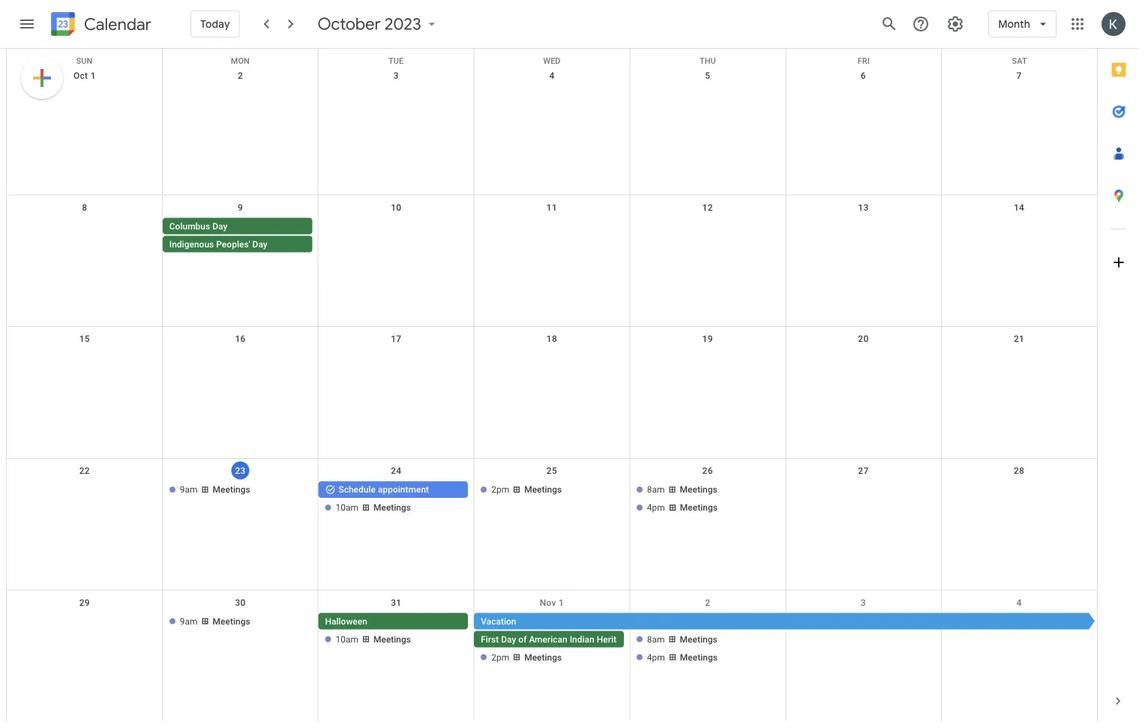 Task type: vqa. For each thing, say whether or not it's contained in the screenshot.
rightmost day
yes



Task type: locate. For each thing, give the bounding box(es) containing it.
wed
[[543, 56, 561, 66]]

indian
[[570, 634, 594, 644]]

1 row from the top
[[7, 49, 1097, 66]]

month right heritage
[[633, 634, 659, 644]]

2 8am from the top
[[647, 634, 665, 644]]

16
[[235, 334, 246, 344]]

12
[[702, 202, 713, 213]]

1 vertical spatial 4
[[1016, 597, 1022, 608]]

1 horizontal spatial 3
[[861, 597, 866, 608]]

month inside dropdown button
[[998, 17, 1030, 31]]

day
[[212, 221, 227, 231], [252, 239, 267, 249], [501, 634, 516, 644]]

month
[[998, 17, 1030, 31], [633, 634, 659, 644]]

1 vertical spatial 2pm
[[491, 652, 509, 662]]

4
[[549, 70, 555, 81], [1016, 597, 1022, 608]]

8am
[[647, 484, 665, 495], [647, 634, 665, 644]]

day inside button
[[501, 634, 516, 644]]

1 vertical spatial month
[[633, 634, 659, 644]]

0 vertical spatial 1
[[90, 70, 96, 81]]

31
[[391, 597, 401, 608]]

1 10am from the top
[[335, 502, 358, 513]]

24
[[391, 466, 401, 476]]

row containing 8
[[7, 195, 1097, 327]]

0 vertical spatial 4pm
[[647, 502, 665, 513]]

0 vertical spatial day
[[212, 221, 227, 231]]

2 row from the top
[[7, 64, 1097, 195]]

peoples'
[[216, 239, 250, 249]]

cell
[[7, 218, 162, 254], [162, 218, 318, 254], [318, 218, 474, 254], [474, 218, 630, 254], [630, 218, 785, 254], [785, 218, 941, 254], [7, 481, 162, 517], [318, 481, 474, 517], [630, 481, 786, 517], [785, 481, 941, 517], [941, 481, 1097, 517], [318, 613, 474, 667], [474, 613, 1097, 667], [630, 613, 786, 667], [785, 613, 941, 667], [941, 613, 1097, 667]]

2 10am from the top
[[335, 634, 358, 644]]

1 vertical spatial 4pm
[[647, 652, 665, 662]]

of
[[518, 634, 527, 644]]

2 vertical spatial day
[[501, 634, 516, 644]]

11
[[547, 202, 557, 213]]

0 vertical spatial 10am
[[335, 502, 358, 513]]

1 vertical spatial 1
[[559, 597, 564, 608]]

month inside button
[[633, 634, 659, 644]]

1 vertical spatial 2
[[705, 597, 710, 608]]

oct
[[73, 70, 88, 81]]

2023
[[385, 13, 421, 34]]

1 right oct
[[90, 70, 96, 81]]

25
[[547, 466, 557, 476]]

4 row from the top
[[7, 327, 1097, 459]]

30
[[235, 597, 246, 608]]

1 4pm from the top
[[647, 502, 665, 513]]

29
[[79, 597, 90, 608]]

1
[[90, 70, 96, 81], [559, 597, 564, 608]]

22
[[79, 466, 90, 476]]

10
[[391, 202, 401, 213]]

3 row from the top
[[7, 195, 1097, 327]]

0 vertical spatial 4
[[549, 70, 555, 81]]

first day of american indian heritage month button
[[474, 631, 659, 647]]

0 horizontal spatial 2
[[238, 70, 243, 81]]

2 9am from the top
[[180, 616, 198, 626]]

1 vertical spatial 8am
[[647, 634, 665, 644]]

indigenous peoples' day button
[[163, 236, 312, 252]]

1 vertical spatial 3
[[861, 597, 866, 608]]

0 vertical spatial 2pm
[[491, 484, 509, 495]]

10am
[[335, 502, 358, 513], [335, 634, 358, 644]]

mon
[[231, 56, 250, 66]]

1 horizontal spatial month
[[998, 17, 1030, 31]]

9am
[[180, 484, 198, 495], [180, 616, 198, 626]]

cell containing columbus day
[[162, 218, 318, 254]]

calendar
[[84, 14, 151, 35]]

6 row from the top
[[7, 590, 1097, 722]]

1 for oct 1
[[90, 70, 96, 81]]

0 vertical spatial 9am
[[180, 484, 198, 495]]

0 horizontal spatial 1
[[90, 70, 96, 81]]

3
[[393, 70, 399, 81], [861, 597, 866, 608]]

26
[[702, 466, 713, 476]]

4pm
[[647, 502, 665, 513], [647, 652, 665, 662]]

1 vertical spatial day
[[252, 239, 267, 249]]

american
[[529, 634, 567, 644]]

sun
[[76, 56, 92, 66]]

2 4pm from the top
[[647, 652, 665, 662]]

month up sat
[[998, 17, 1030, 31]]

day up peoples'
[[212, 221, 227, 231]]

vacation button
[[474, 613, 1097, 629]]

today
[[200, 17, 230, 31]]

day left of
[[501, 634, 516, 644]]

1 2pm from the top
[[491, 484, 509, 495]]

day right peoples'
[[252, 239, 267, 249]]

5 row from the top
[[7, 459, 1097, 590]]

21
[[1014, 334, 1024, 344]]

5
[[705, 70, 710, 81]]

1 9am from the top
[[180, 484, 198, 495]]

tab list
[[1098, 49, 1139, 680]]

0 horizontal spatial month
[[633, 634, 659, 644]]

10am down halloween
[[335, 634, 358, 644]]

1 vertical spatial 9am
[[180, 616, 198, 626]]

indigenous
[[169, 239, 214, 249]]

row containing 15
[[7, 327, 1097, 459]]

10am down schedule
[[335, 502, 358, 513]]

2
[[238, 70, 243, 81], [705, 597, 710, 608]]

vacation
[[481, 616, 516, 626]]

1 right 'nov'
[[559, 597, 564, 608]]

row containing 29
[[7, 590, 1097, 722]]

columbus
[[169, 221, 210, 231]]

grid
[[6, 49, 1097, 722]]

2 horizontal spatial day
[[501, 634, 516, 644]]

2pm
[[491, 484, 509, 495], [491, 652, 509, 662]]

0 vertical spatial 8am
[[647, 484, 665, 495]]

2 2pm from the top
[[491, 652, 509, 662]]

cell containing halloween
[[318, 613, 474, 667]]

meetings
[[213, 484, 250, 495], [524, 484, 562, 495], [680, 484, 717, 495], [373, 502, 411, 513], [680, 502, 718, 513], [213, 616, 250, 626], [373, 634, 411, 644], [680, 634, 717, 644], [524, 652, 562, 662], [680, 652, 718, 662]]

cell containing schedule appointment
[[318, 481, 474, 517]]

october 2023 button
[[312, 13, 445, 34]]

october 2023
[[318, 13, 421, 34]]

0 horizontal spatial day
[[212, 221, 227, 231]]

row
[[7, 49, 1097, 66], [7, 64, 1097, 195], [7, 195, 1097, 327], [7, 327, 1097, 459], [7, 459, 1097, 590], [7, 590, 1097, 722]]

thu
[[700, 56, 716, 66]]

7
[[1016, 70, 1022, 81]]

1 horizontal spatial 1
[[559, 597, 564, 608]]

0 vertical spatial month
[[998, 17, 1030, 31]]

0 horizontal spatial 3
[[393, 70, 399, 81]]

1 vertical spatial 10am
[[335, 634, 358, 644]]

support image
[[912, 15, 930, 33]]

2pm inside cell
[[491, 652, 509, 662]]



Task type: describe. For each thing, give the bounding box(es) containing it.
schedule appointment
[[338, 484, 429, 495]]

18
[[547, 334, 557, 344]]

0 vertical spatial 3
[[393, 70, 399, 81]]

10am for schedule appointment button
[[335, 502, 358, 513]]

19
[[702, 334, 713, 344]]

sat
[[1012, 56, 1027, 66]]

15
[[79, 334, 90, 344]]

1 horizontal spatial day
[[252, 239, 267, 249]]

halloween
[[325, 616, 367, 626]]

1 horizontal spatial 4
[[1016, 597, 1022, 608]]

row containing oct 1
[[7, 64, 1097, 195]]

0 horizontal spatial 4
[[549, 70, 555, 81]]

columbus day indigenous peoples' day
[[169, 221, 267, 249]]

columbus day button
[[163, 218, 312, 234]]

23
[[235, 465, 246, 476]]

cell containing vacation
[[474, 613, 1097, 667]]

settings menu image
[[946, 15, 964, 33]]

nov
[[540, 597, 556, 608]]

20
[[858, 334, 869, 344]]

8
[[82, 202, 87, 213]]

first
[[481, 634, 499, 644]]

october
[[318, 13, 381, 34]]

appointment
[[378, 484, 429, 495]]

row containing 23
[[7, 459, 1097, 590]]

nov 1
[[540, 597, 564, 608]]

0 vertical spatial 2
[[238, 70, 243, 81]]

day for first
[[501, 634, 516, 644]]

today button
[[190, 6, 240, 42]]

calendar heading
[[81, 14, 151, 35]]

17
[[391, 334, 401, 344]]

27
[[858, 466, 869, 476]]

28
[[1014, 466, 1024, 476]]

main drawer image
[[18, 15, 36, 33]]

6
[[861, 70, 866, 81]]

14
[[1014, 202, 1024, 213]]

calendar element
[[48, 9, 151, 42]]

grid containing oct 1
[[6, 49, 1097, 722]]

9
[[238, 202, 243, 213]]

tue
[[388, 56, 404, 66]]

month button
[[988, 6, 1057, 42]]

1 horizontal spatial 2
[[705, 597, 710, 608]]

schedule
[[338, 484, 376, 495]]

row containing sun
[[7, 49, 1097, 66]]

oct 1
[[73, 70, 96, 81]]

schedule appointment button
[[318, 481, 468, 498]]

10am for halloween button
[[335, 634, 358, 644]]

fri
[[858, 56, 870, 66]]

1 8am from the top
[[647, 484, 665, 495]]

13
[[858, 202, 869, 213]]

halloween button
[[318, 613, 468, 629]]

1 for nov 1
[[559, 597, 564, 608]]

first day of american indian heritage month
[[481, 634, 659, 644]]

heritage
[[597, 634, 631, 644]]

day for columbus
[[212, 221, 227, 231]]



